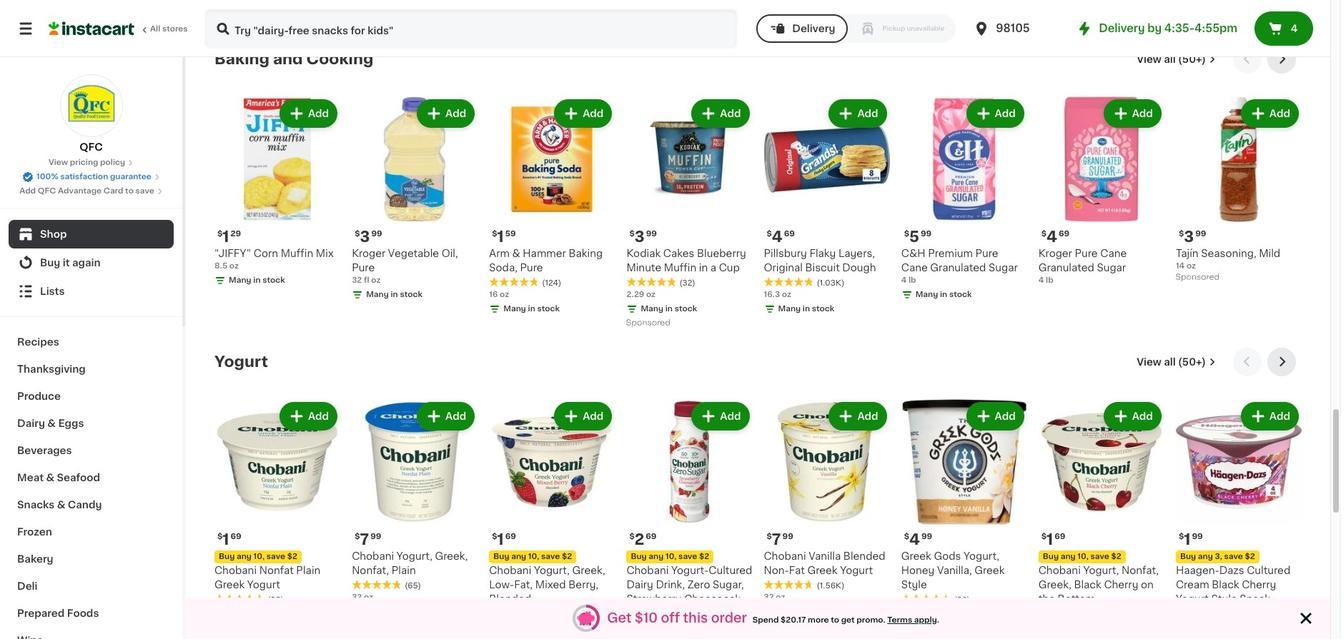 Task type: vqa. For each thing, say whether or not it's contained in the screenshot.
6th $25, from left
no



Task type: describe. For each thing, give the bounding box(es) containing it.
10, for black
[[1078, 554, 1089, 561]]

oil,
[[442, 249, 458, 259]]

view all (50+) button for 3
[[1131, 45, 1222, 74]]

5
[[909, 230, 919, 245]]

buy left it
[[40, 258, 60, 268]]

add for chobani yogurt, nonfat, greek, black cherry on the bottom
[[1132, 412, 1153, 422]]

terms apply button
[[888, 615, 937, 627]]

69 up 'kroger pure cane granulated sugar 4 lb'
[[1059, 230, 1070, 238]]

lb inside 'kroger pure cane granulated sugar 4 lb'
[[1046, 277, 1054, 285]]

add button for chobani yogurt, greek, low-fat, mixed berry, blended
[[556, 404, 611, 430]]

buy for haagen-dazs cultured cream black cherry yogurt style snack
[[1180, 554, 1196, 561]]

arm
[[489, 249, 510, 259]]

$ 3 99 for kroger vegetable oil, pure
[[355, 230, 382, 245]]

1 for haagen-dazs cultured cream black cherry yogurt style snack
[[1184, 533, 1191, 548]]

order
[[711, 612, 747, 625]]

$ inside $ 4 99
[[904, 534, 909, 541]]

16.3 oz
[[764, 291, 791, 299]]

view all (50+) for 3
[[1137, 54, 1206, 64]]

sponsored badge image for tajín seasoning, mild
[[1176, 273, 1219, 282]]

(124)
[[542, 280, 561, 287]]

16 oz
[[489, 291, 509, 299]]

lists
[[40, 287, 65, 297]]

.
[[937, 617, 939, 625]]

satisfaction
[[60, 173, 108, 181]]

pillsbury
[[764, 249, 807, 259]]

(32) for 4
[[954, 597, 970, 605]]

shop
[[40, 230, 67, 240]]

stores
[[162, 25, 188, 33]]

meat & seafood
[[17, 473, 100, 483]]

beverages link
[[9, 438, 174, 465]]

buy for chobani yogurt, greek, low-fat, mixed berry, blended
[[494, 554, 509, 561]]

see eligible items
[[644, 629, 735, 639]]

add qfc advantage card to save
[[19, 187, 154, 195]]

$ inside $ 2 69
[[629, 534, 635, 541]]

& for dairy
[[47, 419, 56, 429]]

all for 3
[[1164, 54, 1176, 64]]

$2 for chobani yogurt-cultured dairy drink, zero sugar, strawberry cheesecake inspired
[[699, 554, 710, 561]]

deli link
[[9, 573, 174, 601]]

$ up non-
[[767, 534, 772, 541]]

nonfat
[[259, 566, 294, 576]]

cane inside 'kroger pure cane granulated sugar 4 lb'
[[1101, 249, 1127, 259]]

see
[[644, 629, 664, 639]]

(1.56k)
[[817, 583, 845, 591]]

$ 4 99
[[904, 533, 933, 548]]

32 oz for chobani vanilla blended non-fat greek yogurt
[[764, 594, 785, 602]]

69 up pillsbury at the right top
[[784, 230, 795, 238]]

sugar inside c&h premium pure cane granulated sugar 4 lb
[[989, 263, 1018, 273]]

dairy inside chobani yogurt-cultured dairy drink, zero sugar, strawberry cheesecake inspired
[[627, 581, 653, 591]]

add for chobani nonfat plain greek yogurt
[[308, 412, 329, 422]]

$ 7 99 for chobani vanilla blended non-fat greek yogurt
[[767, 533, 794, 548]]

recipes
[[17, 337, 59, 348]]

buy for chobani yogurt, nonfat, greek, black cherry on the bottom
[[1043, 554, 1059, 561]]

premium
[[928, 249, 973, 259]]

Search field
[[206, 10, 737, 47]]

on
[[1141, 581, 1154, 591]]

view all (50+) button for buy any 3, save $2
[[1131, 348, 1222, 377]]

"jiffy"
[[215, 249, 251, 259]]

add button for chobani yogurt, greek, nonfat, plain
[[418, 404, 474, 430]]

more
[[808, 617, 829, 625]]

0 vertical spatial to
[[125, 187, 134, 195]]

$ inside the $ 1 29
[[217, 230, 223, 238]]

plain inside chobani nonfat plain greek yogurt
[[296, 566, 321, 576]]

chobani yogurt, nonfat, greek, black cherry on the bottom
[[1039, 566, 1159, 605]]

dough
[[843, 263, 876, 273]]

item carousel region containing yogurt
[[215, 348, 1302, 640]]

produce link
[[9, 383, 174, 410]]

3 for kodiak cakes blueberry minute muffin in a cup
[[635, 230, 645, 245]]

and
[[273, 51, 303, 66]]

add for kroger vegetable oil, pure
[[445, 109, 466, 119]]

snacks & candy
[[17, 501, 102, 511]]

berry,
[[569, 581, 599, 591]]

cane inside c&h premium pure cane granulated sugar 4 lb
[[901, 263, 928, 273]]

any for greek
[[237, 554, 252, 561]]

yogurt inside chobani vanilla blended non-fat greek yogurt
[[840, 566, 873, 576]]

baking and cooking
[[215, 51, 374, 66]]

qfc logo image
[[60, 74, 123, 137]]

prepared foods link
[[9, 601, 174, 628]]

4 inside 'kroger pure cane granulated sugar 4 lb'
[[1039, 277, 1044, 285]]

pillsbury flaky layers, original biscuit dough
[[764, 249, 876, 273]]

1 for chobani yogurt, greek, low-fat, mixed berry, blended
[[497, 533, 504, 548]]

69 for chobani yogurt, nonfat, greek, black cherry on the bottom
[[1055, 534, 1066, 541]]

minute
[[627, 263, 662, 273]]

add button for c&h premium pure cane granulated sugar
[[968, 101, 1023, 126]]

add button for kroger vegetable oil, pure
[[418, 101, 474, 126]]

vanilla,
[[937, 566, 972, 576]]

promo.
[[857, 617, 886, 625]]

greek, inside chobani yogurt, nonfat, greek, black cherry on the bottom
[[1039, 581, 1072, 591]]

the
[[1039, 595, 1055, 605]]

chobani for greek
[[215, 566, 257, 576]]

view pricing policy
[[49, 159, 125, 167]]

save for haagen-dazs cultured cream black cherry yogurt style snack
[[1225, 554, 1243, 561]]

muffin inside kodiak cakes blueberry minute muffin in a cup
[[664, 263, 697, 273]]

lb inside c&h premium pure cane granulated sugar 4 lb
[[909, 277, 916, 285]]

low-
[[489, 581, 514, 591]]

any for greek,
[[1061, 554, 1076, 561]]

add for chobani yogurt, greek, low-fat, mixed berry, blended
[[583, 412, 604, 422]]

0 vertical spatial qfc
[[80, 142, 103, 152]]

100% satisfaction guarantee
[[37, 173, 152, 181]]

& for arm
[[512, 249, 520, 259]]

c&h premium pure cane granulated sugar 4 lb
[[901, 249, 1018, 285]]

1 left 59 at the left of page
[[497, 230, 504, 245]]

corn
[[254, 249, 278, 259]]

product group containing 2
[[627, 400, 753, 640]]

meat
[[17, 473, 44, 483]]

it
[[63, 258, 70, 268]]

1 vertical spatial view
[[49, 159, 68, 167]]

save for chobani nonfat plain greek yogurt
[[267, 554, 285, 561]]

(32) for 3
[[680, 280, 696, 287]]

blended inside chobani vanilla blended non-fat greek yogurt
[[844, 552, 886, 562]]

99 for chobani vanilla blended non-fat greek yogurt
[[783, 534, 794, 541]]

kroger pure cane granulated sugar 4 lb
[[1039, 249, 1127, 285]]

2.29
[[627, 291, 644, 299]]

delivery by 4:35-4:55pm link
[[1076, 20, 1238, 37]]

buy it again
[[40, 258, 101, 268]]

delivery for delivery
[[792, 24, 835, 34]]

view for baking and cooking
[[1137, 54, 1162, 64]]

thanksgiving link
[[9, 356, 174, 383]]

chobani nonfat plain greek yogurt
[[215, 566, 321, 591]]

1 left "29"
[[223, 230, 229, 245]]

qfc link
[[60, 74, 123, 154]]

eligible
[[666, 629, 704, 639]]

a
[[711, 263, 717, 273]]

$ inside $ 5 99
[[904, 230, 909, 238]]

kroger for granulated
[[1039, 249, 1072, 259]]

haagen-dazs cultured cream black cherry yogurt style snack
[[1176, 566, 1291, 605]]

$2 for chobani yogurt, nonfat, greek, black cherry on the bottom
[[1111, 554, 1122, 561]]

yogurt, for chobani yogurt, nonfat, greek, black cherry on the bottom
[[1084, 566, 1119, 576]]

black for yogurt,
[[1074, 581, 1102, 591]]

2.29 oz
[[627, 291, 656, 299]]

tajín seasoning, mild 14 oz
[[1176, 249, 1281, 270]]

$ up pillsbury at the right top
[[767, 230, 772, 238]]

add for "jiffy" corn muffin mix
[[308, 109, 329, 119]]

yogurt, for chobani yogurt, greek, low-fat, mixed berry, blended
[[534, 566, 570, 576]]

dairy & eggs
[[17, 419, 84, 429]]

99 for greek gods yogurt, honey vanilla, greek style
[[922, 534, 933, 541]]

4 inside c&h premium pure cane granulated sugar 4 lb
[[901, 277, 907, 285]]

add for pillsbury flaky layers, original biscuit dough
[[858, 109, 879, 119]]

4 inside button
[[1291, 24, 1298, 34]]

item carousel region containing baking and cooking
[[215, 45, 1302, 337]]

chobani vanilla blended non-fat greek yogurt
[[764, 552, 886, 576]]

layers,
[[839, 249, 875, 259]]

10, for drink,
[[666, 554, 677, 561]]

policy
[[100, 159, 125, 167]]

any for cream
[[1198, 554, 1213, 561]]

$ up tajín
[[1179, 230, 1184, 238]]

advantage
[[58, 187, 102, 195]]

69 for chobani nonfat plain greek yogurt
[[231, 534, 241, 541]]

add button for chobani nonfat plain greek yogurt
[[281, 404, 336, 430]]

1 for chobani nonfat plain greek yogurt
[[223, 533, 229, 548]]

hammer
[[523, 249, 566, 259]]

view for yogurt
[[1137, 358, 1162, 368]]

off
[[661, 612, 680, 625]]

add button for chobani yogurt, nonfat, greek, black cherry on the bottom
[[1105, 404, 1160, 430]]

cultured for 1
[[1247, 566, 1291, 576]]

chobani for non-
[[764, 552, 806, 562]]

beverages
[[17, 446, 72, 456]]

greek inside chobani nonfat plain greek yogurt
[[215, 581, 245, 591]]

sugar inside 'kroger pure cane granulated sugar 4 lb'
[[1097, 263, 1126, 273]]

product group containing many in stock
[[627, 0, 753, 28]]

3 for kroger vegetable oil, pure
[[360, 230, 370, 245]]

plain inside chobani yogurt, greek, nonfat, plain
[[392, 566, 416, 576]]

98105
[[996, 23, 1030, 34]]

29
[[231, 230, 241, 238]]

buy any 10, save $2 for fat,
[[494, 554, 572, 561]]

by
[[1148, 23, 1162, 34]]

get $10 off this order spend $20.17 more to get promo. terms apply .
[[607, 612, 939, 625]]

to inside get $10 off this order spend $20.17 more to get promo. terms apply .
[[831, 617, 839, 625]]

99 for chobani yogurt, greek, nonfat, plain
[[370, 534, 381, 541]]

cakes
[[663, 249, 695, 259]]

chobani yogurt-cultured dairy drink, zero sugar, strawberry cheesecake inspired
[[627, 566, 753, 619]]

sponsored badge image for kodiak cakes blueberry minute muffin in a cup
[[627, 319, 670, 327]]

c&h
[[901, 249, 926, 259]]

add for kroger pure cane granulated sugar
[[1132, 109, 1153, 119]]

thanksgiving
[[17, 365, 86, 375]]

spend
[[753, 617, 779, 625]]

inspired
[[627, 609, 667, 619]]

add button for kroger pure cane granulated sugar
[[1105, 101, 1160, 126]]

save for chobani yogurt, greek, low-fat, mixed berry, blended
[[541, 554, 560, 561]]

oz inside kroger vegetable oil, pure 32 fl oz
[[371, 277, 381, 285]]

flaky
[[810, 249, 836, 259]]

7 for chobani yogurt, greek, nonfat, plain
[[360, 533, 369, 548]]

$ up low-
[[492, 534, 497, 541]]

gods
[[934, 552, 961, 562]]

$2 for haagen-dazs cultured cream black cherry yogurt style snack
[[1245, 554, 1255, 561]]

fat
[[789, 566, 805, 576]]

$ up the
[[1042, 534, 1047, 541]]



Task type: locate. For each thing, give the bounding box(es) containing it.
0 horizontal spatial nonfat,
[[352, 566, 389, 576]]

save up yogurt-
[[679, 554, 697, 561]]

0 horizontal spatial kroger
[[352, 249, 386, 259]]

$ 1 69 up the
[[1042, 533, 1066, 548]]

1 horizontal spatial cherry
[[1242, 581, 1276, 591]]

0 horizontal spatial style
[[901, 581, 927, 591]]

granulated inside 'kroger pure cane granulated sugar 4 lb'
[[1039, 263, 1095, 273]]

any left 3,
[[1198, 554, 1213, 561]]

99 up kodiak
[[646, 230, 657, 238]]

5 $2 from the left
[[1245, 554, 1255, 561]]

1 vertical spatial fl
[[633, 609, 639, 616]]

cherry for nonfat,
[[1104, 581, 1139, 591]]

99 for tajín seasoning, mild
[[1196, 230, 1207, 238]]

buy
[[40, 258, 60, 268], [219, 554, 235, 561], [494, 554, 509, 561], [631, 554, 647, 561], [1043, 554, 1059, 561], [1180, 554, 1196, 561]]

add for chobani yogurt, greek, nonfat, plain
[[445, 412, 466, 422]]

guarantee
[[110, 173, 152, 181]]

cherry up snack
[[1242, 581, 1276, 591]]

$ 4 69 for pillsbury flaky layers, original biscuit dough
[[767, 230, 795, 245]]

buy any 10, save $2 up chobani yogurt, nonfat, greek, black cherry on the bottom
[[1043, 554, 1122, 561]]

deli
[[17, 582, 38, 592]]

produce
[[17, 392, 61, 402]]

cultured inside "haagen-dazs cultured cream black cherry yogurt style snack"
[[1247, 566, 1291, 576]]

baking inside arm & hammer baking soda, pure
[[569, 249, 603, 259]]

1 horizontal spatial cultured
[[1247, 566, 1291, 576]]

1 horizontal spatial fl
[[633, 609, 639, 616]]

pure inside kroger vegetable oil, pure 32 fl oz
[[352, 263, 375, 273]]

3 up kroger vegetable oil, pure 32 fl oz on the top of page
[[360, 230, 370, 245]]

1 horizontal spatial $ 4 69
[[1042, 230, 1070, 245]]

black down dazs
[[1212, 581, 1240, 591]]

1 black from the left
[[1074, 581, 1102, 591]]

100% satisfaction guarantee button
[[22, 169, 160, 183]]

10, inside product group
[[666, 554, 677, 561]]

1 horizontal spatial to
[[831, 617, 839, 625]]

2 horizontal spatial $ 3 99
[[1179, 230, 1207, 245]]

kroger for pure
[[352, 249, 386, 259]]

0 horizontal spatial to
[[125, 187, 134, 195]]

0 vertical spatial all
[[1164, 54, 1176, 64]]

0 vertical spatial (32)
[[680, 280, 696, 287]]

3 3 from the left
[[1184, 230, 1194, 245]]

2 cherry from the left
[[1242, 581, 1276, 591]]

in
[[665, 2, 673, 10], [699, 263, 708, 273], [253, 277, 261, 285], [391, 291, 398, 299], [940, 291, 948, 299], [528, 305, 535, 313], [665, 305, 673, 313], [803, 305, 810, 313], [803, 609, 810, 616], [940, 623, 948, 631]]

1 horizontal spatial baking
[[569, 249, 603, 259]]

0 horizontal spatial $ 7 99
[[355, 533, 381, 548]]

2 lb from the left
[[1046, 277, 1054, 285]]

black up bottom
[[1074, 581, 1102, 591]]

delivery inside button
[[792, 24, 835, 34]]

1 vertical spatial (32)
[[954, 597, 970, 605]]

$ up kroger vegetable oil, pure 32 fl oz on the top of page
[[355, 230, 360, 238]]

chobani yogurt, greek, low-fat, mixed berry, blended
[[489, 566, 605, 605]]

1 sugar from the left
[[989, 263, 1018, 273]]

$ 3 99 up kodiak
[[629, 230, 657, 245]]

$ 4 69 up 'kroger pure cane granulated sugar 4 lb'
[[1042, 230, 1070, 245]]

0 horizontal spatial $ 3 99
[[355, 230, 382, 245]]

2 cultured from the left
[[1247, 566, 1291, 576]]

vegetable
[[388, 249, 439, 259]]

blended inside chobani yogurt, greek, low-fat, mixed berry, blended
[[489, 595, 531, 605]]

$ 1 69 for chobani yogurt, greek, low-fat, mixed berry, blended
[[492, 533, 516, 548]]

0 horizontal spatial cultured
[[709, 566, 753, 576]]

0 vertical spatial (50+)
[[1178, 54, 1206, 64]]

2 horizontal spatial 7
[[772, 533, 781, 548]]

buy any 10, save $2 up fat,
[[494, 554, 572, 561]]

chobani inside chobani yogurt, greek, low-fat, mixed berry, blended
[[489, 566, 532, 576]]

2 nonfat, from the left
[[1122, 566, 1159, 576]]

$ left 59 at the left of page
[[492, 230, 497, 238]]

1 lb from the left
[[909, 277, 916, 285]]

1 horizontal spatial granulated
[[1039, 263, 1095, 273]]

save up nonfat
[[267, 554, 285, 561]]

0 horizontal spatial 7
[[360, 533, 369, 548]]

3 10, from the left
[[666, 554, 677, 561]]

32 for chobani vanilla blended non-fat greek yogurt
[[764, 594, 774, 602]]

pure inside arm & hammer baking soda, pure
[[520, 263, 543, 273]]

1 vertical spatial baking
[[569, 249, 603, 259]]

3 buy any 10, save $2 from the left
[[631, 554, 710, 561]]

snack
[[1240, 595, 1271, 605]]

view
[[1137, 54, 1162, 64], [49, 159, 68, 167], [1137, 358, 1162, 368]]

3 $ 1 69 from the left
[[1042, 533, 1066, 548]]

(50+) for buy any 3, save $2
[[1178, 358, 1206, 368]]

non-
[[764, 566, 789, 576]]

1 buy any 10, save $2 from the left
[[219, 554, 297, 561]]

$ 4 69 for kroger pure cane granulated sugar
[[1042, 230, 1070, 245]]

2 horizontal spatial greek,
[[1039, 581, 1072, 591]]

add button for "jiffy" corn muffin mix
[[281, 101, 336, 126]]

$2 right 3,
[[1245, 554, 1255, 561]]

save up chobani yogurt, nonfat, greek, black cherry on the bottom
[[1091, 554, 1110, 561]]

0 vertical spatial item carousel region
[[215, 45, 1302, 337]]

view all (50+) for buy any 3, save $2
[[1137, 358, 1206, 368]]

69 up chobani nonfat plain greek yogurt
[[231, 534, 241, 541]]

sponsored badge image
[[1176, 16, 1219, 24], [1176, 273, 1219, 282], [627, 319, 670, 327]]

this
[[683, 612, 708, 625]]

2 $ 4 69 from the left
[[1042, 230, 1070, 245]]

lb
[[909, 277, 916, 285], [1046, 277, 1054, 285]]

99 for kroger vegetable oil, pure
[[371, 230, 382, 238]]

2 view all (50+) from the top
[[1137, 358, 1206, 368]]

yogurt, inside chobani yogurt, greek, nonfat, plain
[[397, 552, 432, 562]]

$ 3 99 for tajín seasoning, mild
[[1179, 230, 1207, 245]]

7 up non-
[[772, 533, 781, 548]]

kodiak
[[627, 249, 661, 259]]

dairy & eggs link
[[9, 410, 174, 438]]

0 horizontal spatial sugar
[[989, 263, 1018, 273]]

greek
[[901, 552, 932, 562], [808, 566, 838, 576], [975, 566, 1005, 576], [215, 581, 245, 591]]

all
[[1164, 54, 1176, 64], [1164, 358, 1176, 368]]

0 vertical spatial greek,
[[435, 552, 468, 562]]

1 nonfat, from the left
[[352, 566, 389, 576]]

0 horizontal spatial greek,
[[435, 552, 468, 562]]

99 up fat
[[783, 534, 794, 541]]

1 horizontal spatial lb
[[1046, 277, 1054, 285]]

save inside add qfc advantage card to save link
[[136, 187, 154, 195]]

buy any 10, save $2 for yogurt
[[219, 554, 297, 561]]

$ up "strawberry"
[[629, 534, 635, 541]]

(88)
[[267, 597, 284, 605]]

bottom
[[1058, 595, 1096, 605]]

drink,
[[656, 581, 685, 591]]

1 all from the top
[[1164, 54, 1176, 64]]

save up dazs
[[1225, 554, 1243, 561]]

2 any from the left
[[511, 554, 526, 561]]

2 $ 3 99 from the left
[[629, 230, 657, 245]]

0 horizontal spatial plain
[[296, 566, 321, 576]]

$ inside $ 1 59
[[492, 230, 497, 238]]

add button for greek gods yogurt, honey vanilla, greek style
[[968, 404, 1023, 430]]

chobani inside chobani yogurt, nonfat, greek, black cherry on the bottom
[[1039, 566, 1081, 576]]

$2 up yogurt-
[[699, 554, 710, 561]]

kroger inside kroger vegetable oil, pure 32 fl oz
[[352, 249, 386, 259]]

yogurt, up mixed
[[534, 566, 570, 576]]

2 all from the top
[[1164, 358, 1176, 368]]

$ up chobani nonfat plain greek yogurt
[[217, 534, 223, 541]]

to
[[125, 187, 134, 195], [831, 617, 839, 625]]

7
[[360, 533, 369, 548], [772, 533, 781, 548], [627, 609, 631, 616]]

style down dazs
[[1212, 595, 1238, 605]]

1 horizontal spatial 32 oz
[[764, 594, 785, 602]]

cultured for 2
[[709, 566, 753, 576]]

$ up haagen-
[[1179, 534, 1184, 541]]

add for chobani vanilla blended non-fat greek yogurt
[[858, 412, 879, 422]]

2 $2 from the left
[[562, 554, 572, 561]]

oz inside tajín seasoning, mild 14 oz
[[1187, 262, 1196, 270]]

3 $ 3 99 from the left
[[1179, 230, 1207, 245]]

$2 for chobani yogurt, greek, low-fat, mixed berry, blended
[[562, 554, 572, 561]]

in inside button
[[665, 2, 673, 10]]

$ up honey
[[904, 534, 909, 541]]

yogurt inside chobani nonfat plain greek yogurt
[[247, 581, 280, 591]]

1 any from the left
[[237, 554, 252, 561]]

$ up 'kroger pure cane granulated sugar 4 lb'
[[1042, 230, 1047, 238]]

see eligible items button
[[627, 621, 753, 640]]

yogurt, up '(65)' at the bottom left
[[397, 552, 432, 562]]

1 horizontal spatial muffin
[[664, 263, 697, 273]]

1 up the
[[1047, 533, 1053, 548]]

yogurt, for chobani yogurt, greek, nonfat, plain
[[397, 552, 432, 562]]

2 3 from the left
[[635, 230, 645, 245]]

99 inside $ 5 99
[[921, 230, 932, 238]]

99 right 5
[[921, 230, 932, 238]]

0 vertical spatial dairy
[[17, 419, 45, 429]]

greek, for buy any 10, save $2
[[572, 566, 605, 576]]

3 for tajín seasoning, mild
[[1184, 230, 1194, 245]]

sponsored badge image right by
[[1176, 16, 1219, 24]]

1 horizontal spatial blended
[[844, 552, 886, 562]]

10, up chobani yogurt, nonfat, greek, black cherry on the bottom
[[1078, 554, 1089, 561]]

yogurt, up the vanilla, on the right bottom
[[964, 552, 1000, 562]]

greek, for 7
[[435, 552, 468, 562]]

1 horizontal spatial delivery
[[1099, 23, 1145, 34]]

product group
[[627, 0, 753, 28], [1176, 0, 1302, 28], [215, 96, 340, 290], [352, 96, 478, 304], [489, 96, 615, 318], [627, 96, 753, 331], [764, 96, 890, 318], [901, 96, 1027, 304], [1039, 96, 1165, 287], [1176, 96, 1302, 285], [215, 400, 340, 640], [352, 400, 478, 621], [489, 400, 615, 640], [627, 400, 753, 640], [764, 400, 890, 621], [901, 400, 1027, 636], [1039, 400, 1165, 640], [1176, 400, 1302, 640]]

muffin down cakes
[[664, 263, 697, 273]]

blended right vanilla
[[844, 552, 886, 562]]

all for buy any 3, save $2
[[1164, 358, 1176, 368]]

0 vertical spatial view
[[1137, 54, 1162, 64]]

view all (50+) button
[[1131, 45, 1222, 74], [1131, 348, 1222, 377]]

qfc down 100%
[[38, 187, 56, 195]]

greek inside chobani vanilla blended non-fat greek yogurt
[[808, 566, 838, 576]]

1 horizontal spatial plain
[[392, 566, 416, 576]]

& inside arm & hammer baking soda, pure
[[512, 249, 520, 259]]

$ left "29"
[[217, 230, 223, 238]]

yogurt inside "haagen-dazs cultured cream black cherry yogurt style snack"
[[1176, 595, 1209, 605]]

2
[[635, 533, 644, 548]]

0 vertical spatial blended
[[844, 552, 886, 562]]

1 vertical spatial to
[[831, 617, 839, 625]]

yogurt,
[[397, 552, 432, 562], [964, 552, 1000, 562], [534, 566, 570, 576], [1084, 566, 1119, 576]]

1 10, from the left
[[254, 554, 265, 561]]

save for chobani yogurt-cultured dairy drink, zero sugar, strawberry cheesecake inspired
[[679, 554, 697, 561]]

cooking
[[306, 51, 374, 66]]

sponsored badge image down 14
[[1176, 273, 1219, 282]]

dairy up "strawberry"
[[627, 581, 653, 591]]

$ 1 69 up chobani nonfat plain greek yogurt
[[217, 533, 241, 548]]

blended
[[844, 552, 886, 562], [489, 595, 531, 605]]

3 $2 from the left
[[699, 554, 710, 561]]

1 horizontal spatial sugar
[[1097, 263, 1126, 273]]

1 up chobani nonfat plain greek yogurt
[[223, 533, 229, 548]]

2 item carousel region from the top
[[215, 348, 1302, 640]]

2 view all (50+) button from the top
[[1131, 348, 1222, 377]]

0 horizontal spatial dairy
[[17, 419, 45, 429]]

buy any 10, save $2
[[219, 554, 297, 561], [494, 554, 572, 561], [631, 554, 710, 561], [1043, 554, 1122, 561]]

5 any from the left
[[1198, 554, 1213, 561]]

0 vertical spatial view all (50+) button
[[1131, 45, 1222, 74]]

99 inside $ 4 99
[[922, 534, 933, 541]]

any up chobani yogurt, nonfat, greek, black cherry on the bottom
[[1061, 554, 1076, 561]]

1 vertical spatial view all (50+) button
[[1131, 348, 1222, 377]]

0 vertical spatial cane
[[1101, 249, 1127, 259]]

69 for chobani yogurt-cultured dairy drink, zero sugar, strawberry cheesecake inspired
[[646, 534, 657, 541]]

0 vertical spatial view all (50+)
[[1137, 54, 1206, 64]]

1 view all (50+) button from the top
[[1131, 45, 1222, 74]]

$ 1 99
[[1179, 533, 1203, 548]]

2 10, from the left
[[528, 554, 539, 561]]

cultured up snack
[[1247, 566, 1291, 576]]

$
[[217, 230, 223, 238], [355, 230, 360, 238], [492, 230, 497, 238], [629, 230, 635, 238], [767, 230, 772, 238], [904, 230, 909, 238], [1042, 230, 1047, 238], [1179, 230, 1184, 238], [217, 534, 223, 541], [355, 534, 360, 541], [492, 534, 497, 541], [629, 534, 635, 541], [767, 534, 772, 541], [904, 534, 909, 541], [1042, 534, 1047, 541], [1179, 534, 1184, 541]]

0 horizontal spatial lb
[[909, 277, 916, 285]]

1 $ 4 69 from the left
[[767, 230, 795, 245]]

close image
[[1298, 611, 1315, 628]]

save up mixed
[[541, 554, 560, 561]]

69 up low-
[[505, 534, 516, 541]]

99 for buy any 3, save $2
[[1192, 534, 1203, 541]]

black inside chobani yogurt, nonfat, greek, black cherry on the bottom
[[1074, 581, 1102, 591]]

2 vertical spatial view
[[1137, 358, 1162, 368]]

(50+) for 3
[[1178, 54, 1206, 64]]

$ 1 69
[[217, 533, 241, 548], [492, 533, 516, 548], [1042, 533, 1066, 548]]

view all (50+)
[[1137, 54, 1206, 64], [1137, 358, 1206, 368]]

4 10, from the left
[[1078, 554, 1089, 561]]

16.3
[[764, 291, 780, 299]]

pure inside 'kroger pure cane granulated sugar 4 lb'
[[1075, 249, 1098, 259]]

add button
[[281, 101, 336, 126], [418, 101, 474, 126], [556, 101, 611, 126], [693, 101, 748, 126], [830, 101, 886, 126], [968, 101, 1023, 126], [1105, 101, 1160, 126], [1243, 101, 1298, 126], [281, 404, 336, 430], [418, 404, 474, 430], [556, 404, 611, 430], [693, 404, 748, 430], [830, 404, 886, 430], [968, 404, 1023, 430], [1105, 404, 1160, 430], [1243, 404, 1298, 430]]

snacks & candy link
[[9, 492, 174, 519]]

69 inside $ 2 69
[[646, 534, 657, 541]]

(1.03k)
[[817, 280, 845, 287]]

strawberry
[[627, 595, 682, 605]]

add for arm & hammer baking soda, pure
[[583, 109, 604, 119]]

style inside greek gods yogurt, honey vanilla, greek style
[[901, 581, 927, 591]]

1 vertical spatial sponsored badge image
[[1176, 273, 1219, 282]]

yogurt, up bottom
[[1084, 566, 1119, 576]]

0 horizontal spatial black
[[1074, 581, 1102, 591]]

0 horizontal spatial 32 oz
[[352, 594, 373, 602]]

product group containing 5
[[901, 96, 1027, 304]]

1 horizontal spatial nonfat,
[[1122, 566, 1159, 576]]

to left "get"
[[831, 617, 839, 625]]

1 horizontal spatial $ 7 99
[[767, 533, 794, 548]]

chobani inside chobani nonfat plain greek yogurt
[[215, 566, 257, 576]]

10, up nonfat
[[254, 554, 265, 561]]

0 horizontal spatial 3
[[360, 230, 370, 245]]

prepared
[[17, 609, 65, 619]]

qfc up view pricing policy link at top left
[[80, 142, 103, 152]]

chobani for dairy
[[627, 566, 669, 576]]

any for dairy
[[649, 554, 664, 561]]

1
[[223, 230, 229, 245], [497, 230, 504, 245], [223, 533, 229, 548], [497, 533, 504, 548], [1047, 533, 1053, 548], [1184, 533, 1191, 548]]

& inside meat & seafood link
[[46, 473, 54, 483]]

buy down the 2
[[631, 554, 647, 561]]

cultured up sugar,
[[709, 566, 753, 576]]

0 horizontal spatial cherry
[[1104, 581, 1139, 591]]

2 buy any 10, save $2 from the left
[[494, 554, 572, 561]]

4 $2 from the left
[[1111, 554, 1122, 561]]

1 vertical spatial all
[[1164, 358, 1176, 368]]

1 vertical spatial item carousel region
[[215, 348, 1302, 640]]

7 fl oz
[[627, 609, 650, 616]]

save down guarantee
[[136, 187, 154, 195]]

1 cherry from the left
[[1104, 581, 1139, 591]]

$ 3 99 for kodiak cakes blueberry minute muffin in a cup
[[629, 230, 657, 245]]

2 granulated from the left
[[1039, 263, 1095, 273]]

cherry inside chobani yogurt, nonfat, greek, black cherry on the bottom
[[1104, 581, 1139, 591]]

black for dazs
[[1212, 581, 1240, 591]]

$ 1 69 for chobani yogurt, nonfat, greek, black cherry on the bottom
[[1042, 533, 1066, 548]]

1 horizontal spatial style
[[1212, 595, 1238, 605]]

0 horizontal spatial $ 1 69
[[217, 533, 241, 548]]

buy up haagen-
[[1180, 554, 1196, 561]]

1 view all (50+) from the top
[[1137, 54, 1206, 64]]

0 horizontal spatial cane
[[901, 263, 928, 273]]

all stores link
[[49, 9, 189, 49]]

service type group
[[757, 14, 956, 43]]

& inside snacks & candy link
[[57, 501, 65, 511]]

chobani for low-
[[489, 566, 532, 576]]

to down guarantee
[[125, 187, 134, 195]]

100%
[[37, 173, 58, 181]]

(65)
[[405, 583, 421, 591]]

chobani for nonfat,
[[352, 552, 394, 562]]

10, for yogurt
[[254, 554, 265, 561]]

(50+)
[[1178, 54, 1206, 64], [1178, 358, 1206, 368]]

granulated inside c&h premium pure cane granulated sugar 4 lb
[[930, 263, 986, 273]]

1 horizontal spatial cane
[[1101, 249, 1127, 259]]

1 $ 7 99 from the left
[[355, 533, 381, 548]]

8.5
[[215, 262, 228, 270]]

1 for chobani yogurt, nonfat, greek, black cherry on the bottom
[[1047, 533, 1053, 548]]

cultured inside chobani yogurt-cultured dairy drink, zero sugar, strawberry cheesecake inspired
[[709, 566, 753, 576]]

1 item carousel region from the top
[[215, 45, 1302, 337]]

$ up chobani yogurt, greek, nonfat, plain
[[355, 534, 360, 541]]

muffin left mix
[[281, 249, 313, 259]]

0 horizontal spatial (32)
[[680, 280, 696, 287]]

2 $ 7 99 from the left
[[767, 533, 794, 548]]

add for c&h premium pure cane granulated sugar
[[995, 109, 1016, 119]]

2 $ 1 69 from the left
[[492, 533, 516, 548]]

1 horizontal spatial qfc
[[80, 142, 103, 152]]

69
[[784, 230, 795, 238], [1059, 230, 1070, 238], [231, 534, 241, 541], [505, 534, 516, 541], [646, 534, 657, 541], [1055, 534, 1066, 541]]

stock inside button
[[675, 2, 697, 10]]

pure
[[976, 249, 999, 259], [1075, 249, 1098, 259], [352, 263, 375, 273], [520, 263, 543, 273]]

10, up yogurt-
[[666, 554, 677, 561]]

69 for chobani yogurt, greek, low-fat, mixed berry, blended
[[505, 534, 516, 541]]

& for snacks
[[57, 501, 65, 511]]

4 buy any 10, save $2 from the left
[[1043, 554, 1122, 561]]

$ 3 99 up kroger vegetable oil, pure 32 fl oz on the top of page
[[355, 230, 382, 245]]

7 left "$10"
[[627, 609, 631, 616]]

sugar,
[[713, 581, 744, 591]]

& left candy
[[57, 501, 65, 511]]

99
[[371, 230, 382, 238], [646, 230, 657, 238], [921, 230, 932, 238], [1196, 230, 1207, 238], [370, 534, 381, 541], [783, 534, 794, 541], [922, 534, 933, 541], [1192, 534, 1203, 541]]

0 horizontal spatial delivery
[[792, 24, 835, 34]]

bakery link
[[9, 546, 174, 573]]

1 vertical spatial blended
[[489, 595, 531, 605]]

2 (50+) from the top
[[1178, 358, 1206, 368]]

1 vertical spatial cane
[[901, 263, 928, 273]]

0 horizontal spatial granulated
[[930, 263, 986, 273]]

1 vertical spatial style
[[1212, 595, 1238, 605]]

muffin inside "jiffy" corn muffin mix 8.5 oz
[[281, 249, 313, 259]]

nonfat,
[[352, 566, 389, 576], [1122, 566, 1159, 576]]

buy for chobani nonfat plain greek yogurt
[[219, 554, 235, 561]]

2 horizontal spatial $ 1 69
[[1042, 533, 1066, 548]]

1 vertical spatial (50+)
[[1178, 358, 1206, 368]]

$ up kodiak
[[629, 230, 635, 238]]

69 up chobani yogurt, nonfat, greek, black cherry on the bottom
[[1055, 534, 1066, 541]]

add button for chobani vanilla blended non-fat greek yogurt
[[830, 404, 886, 430]]

stock
[[675, 2, 697, 10], [263, 277, 285, 285], [400, 291, 423, 299], [949, 291, 972, 299], [537, 305, 560, 313], [675, 305, 697, 313], [812, 305, 835, 313], [812, 609, 835, 616], [949, 623, 972, 631]]

qfc
[[80, 142, 103, 152], [38, 187, 56, 195]]

3 any from the left
[[649, 554, 664, 561]]

1 (50+) from the top
[[1178, 54, 1206, 64]]

0 vertical spatial muffin
[[281, 249, 313, 259]]

2 vertical spatial greek,
[[1039, 581, 1072, 591]]

nonfat, inside chobani yogurt, greek, nonfat, plain
[[352, 566, 389, 576]]

$ 7 99 for chobani yogurt, greek, nonfat, plain
[[355, 533, 381, 548]]

$ 1 29
[[217, 230, 241, 245]]

in inside kodiak cakes blueberry minute muffin in a cup
[[699, 263, 708, 273]]

many inside many in stock button
[[641, 2, 664, 10]]

0 vertical spatial fl
[[364, 277, 369, 285]]

sponsored badge image down 2.29 oz
[[627, 319, 670, 327]]

0 horizontal spatial fl
[[364, 277, 369, 285]]

1 horizontal spatial $ 1 69
[[492, 533, 516, 548]]

1 vertical spatial dairy
[[627, 581, 653, 591]]

yogurt, inside greek gods yogurt, honey vanilla, greek style
[[964, 552, 1000, 562]]

blended down low-
[[489, 595, 531, 605]]

oz inside "jiffy" corn muffin mix 8.5 oz
[[229, 262, 239, 270]]

10, for fat,
[[528, 554, 539, 561]]

2 horizontal spatial 3
[[1184, 230, 1194, 245]]

chobani inside chobani vanilla blended non-fat greek yogurt
[[764, 552, 806, 562]]

any up fat,
[[511, 554, 526, 561]]

0 horizontal spatial blended
[[489, 595, 531, 605]]

buy up the
[[1043, 554, 1059, 561]]

1 vertical spatial view all (50+)
[[1137, 358, 1206, 368]]

1 horizontal spatial 7
[[627, 609, 631, 616]]

0 vertical spatial style
[[901, 581, 927, 591]]

$2 up mixed
[[562, 554, 572, 561]]

cherry left on
[[1104, 581, 1139, 591]]

get $10 off this order status
[[601, 612, 945, 627]]

10, up fat,
[[528, 554, 539, 561]]

32 for chobani yogurt, greek, nonfat, plain
[[352, 594, 362, 602]]

baking left and
[[215, 51, 270, 66]]

plain up '(65)' at the bottom left
[[392, 566, 416, 576]]

0 horizontal spatial baking
[[215, 51, 270, 66]]

99 inside "$ 1 99"
[[1192, 534, 1203, 541]]

1 horizontal spatial kroger
[[1039, 249, 1072, 259]]

$ 3 99 up tajín
[[1179, 230, 1207, 245]]

buy up chobani nonfat plain greek yogurt
[[219, 554, 235, 561]]

buy any 10, save $2 for drink,
[[631, 554, 710, 561]]

baking right hammer
[[569, 249, 603, 259]]

any for low-
[[511, 554, 526, 561]]

1 up haagen-
[[1184, 533, 1191, 548]]

0 horizontal spatial $ 4 69
[[767, 230, 795, 245]]

$ 4 69 up pillsbury at the right top
[[767, 230, 795, 245]]

$ inside "$ 1 99"
[[1179, 534, 1184, 541]]

chobani inside chobani yogurt-cultured dairy drink, zero sugar, strawberry cheesecake inspired
[[627, 566, 669, 576]]

4 any from the left
[[1061, 554, 1076, 561]]

0 vertical spatial baking
[[215, 51, 270, 66]]

item carousel region
[[215, 45, 1302, 337], [215, 348, 1302, 640]]

style
[[901, 581, 927, 591], [1212, 595, 1238, 605]]

1 cultured from the left
[[709, 566, 753, 576]]

1 vertical spatial muffin
[[664, 263, 697, 273]]

1 horizontal spatial (32)
[[954, 597, 970, 605]]

7 for chobani vanilla blended non-fat greek yogurt
[[772, 533, 781, 548]]

1 horizontal spatial black
[[1212, 581, 1240, 591]]

3,
[[1215, 554, 1223, 561]]

1 $ 1 69 from the left
[[217, 533, 241, 548]]

2 plain from the left
[[392, 566, 416, 576]]

1 horizontal spatial dairy
[[627, 581, 653, 591]]

1 granulated from the left
[[930, 263, 986, 273]]

buy any 10, save $2 for black
[[1043, 554, 1122, 561]]

style inside "haagen-dazs cultured cream black cherry yogurt style snack"
[[1212, 595, 1238, 605]]

delivery for delivery by 4:35-4:55pm
[[1099, 23, 1145, 34]]

2 vertical spatial sponsored badge image
[[627, 319, 670, 327]]

16
[[489, 291, 498, 299]]

1 horizontal spatial $ 3 99
[[629, 230, 657, 245]]

many in stock inside button
[[641, 2, 697, 10]]

any down $ 2 69
[[649, 554, 664, 561]]

frozen link
[[9, 519, 174, 546]]

69 right the 2
[[646, 534, 657, 541]]

buy any 10, save $2 up yogurt-
[[631, 554, 710, 561]]

1 32 oz from the left
[[352, 594, 373, 602]]

candy
[[68, 501, 102, 511]]

buy up low-
[[494, 554, 509, 561]]

$ 1 59
[[492, 230, 516, 245]]

pure inside c&h premium pure cane granulated sugar 4 lb
[[976, 249, 999, 259]]

0 vertical spatial sponsored badge image
[[1176, 16, 1219, 24]]

1 kroger from the left
[[352, 249, 386, 259]]

buy any 10, save $2 up chobani nonfat plain greek yogurt
[[219, 554, 297, 561]]

save for chobani yogurt, nonfat, greek, black cherry on the bottom
[[1091, 554, 1110, 561]]

yogurt, inside chobani yogurt, greek, low-fat, mixed berry, blended
[[534, 566, 570, 576]]

$ 2 69
[[629, 533, 657, 548]]

plain
[[296, 566, 321, 576], [392, 566, 416, 576]]

get
[[841, 617, 855, 625]]

delivery by 4:35-4:55pm
[[1099, 23, 1238, 34]]

chobani inside chobani yogurt, greek, nonfat, plain
[[352, 552, 394, 562]]

cherry for cultured
[[1242, 581, 1276, 591]]

2 black from the left
[[1212, 581, 1240, 591]]

0 horizontal spatial qfc
[[38, 187, 56, 195]]

nonfat, inside chobani yogurt, nonfat, greek, black cherry on the bottom
[[1122, 566, 1159, 576]]

apply
[[914, 617, 937, 625]]

baking
[[215, 51, 270, 66], [569, 249, 603, 259]]

1 3 from the left
[[360, 230, 370, 245]]

biscuit
[[805, 263, 840, 273]]

kroger
[[352, 249, 386, 259], [1039, 249, 1072, 259]]

1 plain from the left
[[296, 566, 321, 576]]

7 up chobani yogurt, greek, nonfat, plain
[[360, 533, 369, 548]]

2 32 oz from the left
[[764, 594, 785, 602]]

frozen
[[17, 528, 52, 538]]

1 $2 from the left
[[287, 554, 297, 561]]

99 up buy any 3, save $2
[[1192, 534, 1203, 541]]

yogurt, inside chobani yogurt, nonfat, greek, black cherry on the bottom
[[1084, 566, 1119, 576]]

cultured
[[709, 566, 753, 576], [1247, 566, 1291, 576]]

chobani for greek,
[[1039, 566, 1081, 576]]

greek gods yogurt, honey vanilla, greek style
[[901, 552, 1005, 591]]

$2 up nonfat
[[287, 554, 297, 561]]

3 up tajín
[[1184, 230, 1194, 245]]

fl inside kroger vegetable oil, pure 32 fl oz
[[364, 277, 369, 285]]

instacart logo image
[[49, 20, 134, 37]]

2 sugar from the left
[[1097, 263, 1126, 273]]

99 up chobani yogurt, greek, nonfat, plain
[[370, 534, 381, 541]]

buy any 3, save $2
[[1180, 554, 1255, 561]]

32 inside kroger vegetable oil, pure 32 fl oz
[[352, 277, 362, 285]]

cherry inside "haagen-dazs cultured cream black cherry yogurt style snack"
[[1242, 581, 1276, 591]]

1 vertical spatial greek,
[[572, 566, 605, 576]]

$ 1 69 up low-
[[492, 533, 516, 548]]

2 kroger from the left
[[1039, 249, 1072, 259]]

3
[[360, 230, 370, 245], [635, 230, 645, 245], [1184, 230, 1194, 245]]

black inside "haagen-dazs cultured cream black cherry yogurt style snack"
[[1212, 581, 1240, 591]]

0 horizontal spatial muffin
[[281, 249, 313, 259]]

4:55pm
[[1195, 23, 1238, 34]]

1 horizontal spatial greek,
[[572, 566, 605, 576]]

1 $ 3 99 from the left
[[355, 230, 382, 245]]

4:35-
[[1165, 23, 1195, 34]]

$ 1 69 for chobani nonfat plain greek yogurt
[[217, 533, 241, 548]]

oz
[[229, 262, 239, 270], [1187, 262, 1196, 270], [371, 277, 381, 285], [500, 291, 509, 299], [646, 291, 656, 299], [782, 291, 791, 299], [364, 594, 373, 602], [776, 594, 785, 602], [641, 609, 650, 616]]

greek, inside chobani yogurt, greek, low-fat, mixed berry, blended
[[572, 566, 605, 576]]

& inside dairy & eggs link
[[47, 419, 56, 429]]

kroger inside 'kroger pure cane granulated sugar 4 lb'
[[1039, 249, 1072, 259]]

1 vertical spatial qfc
[[38, 187, 56, 195]]

32 oz up get $10 off this order spend $20.17 more to get promo. terms apply .
[[764, 594, 785, 602]]

3 up kodiak
[[635, 230, 645, 245]]

None search field
[[204, 9, 738, 49]]

99 up tajín
[[1196, 230, 1207, 238]]

greek, inside chobani yogurt, greek, nonfat, plain
[[435, 552, 468, 562]]

1 horizontal spatial 3
[[635, 230, 645, 245]]



